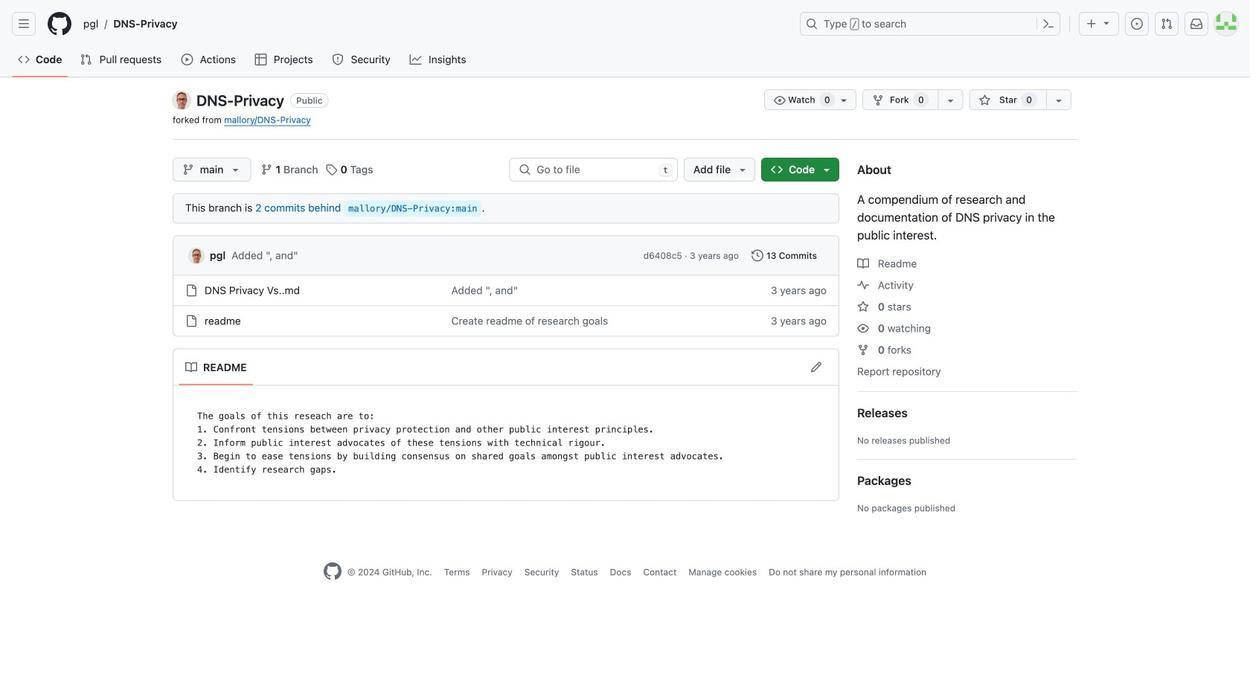 Task type: describe. For each thing, give the bounding box(es) containing it.
table image
[[255, 54, 267, 66]]

0 users starred this repository element
[[1021, 92, 1038, 107]]

0 vertical spatial git pull request image
[[1161, 18, 1173, 30]]

0 horizontal spatial triangle down image
[[821, 164, 833, 176]]

repo forked image
[[858, 344, 869, 356]]

search image
[[519, 164, 531, 176]]

1 horizontal spatial triangle down image
[[1101, 17, 1113, 29]]

edit file image
[[811, 361, 823, 373]]

2 triangle down image from the left
[[737, 164, 749, 176]]

0 vertical spatial star image
[[979, 95, 991, 106]]

eye image
[[858, 323, 869, 335]]

plus image
[[1086, 18, 1098, 30]]

0 horizontal spatial git pull request image
[[80, 54, 92, 66]]

homepage image
[[48, 12, 71, 36]]

owner avatar image
[[173, 92, 191, 109]]

code image
[[771, 164, 783, 176]]

book image
[[858, 258, 869, 270]]

shield image
[[332, 54, 344, 66]]

notifications image
[[1191, 18, 1203, 30]]

tag image
[[326, 164, 338, 176]]



Task type: vqa. For each thing, say whether or not it's contained in the screenshot.
🙌
no



Task type: locate. For each thing, give the bounding box(es) containing it.
star image
[[979, 95, 991, 106], [858, 301, 869, 313]]

1 vertical spatial git pull request image
[[80, 54, 92, 66]]

triangle down image
[[1101, 17, 1113, 29], [821, 164, 833, 176]]

triangle down image left git branch image
[[230, 164, 242, 176]]

1 vertical spatial triangle down image
[[821, 164, 833, 176]]

list
[[77, 12, 791, 36]]

pulse image
[[858, 280, 869, 291]]

0 horizontal spatial triangle down image
[[230, 164, 242, 176]]

git branch image
[[182, 164, 194, 176]]

star image down pulse icon
[[858, 301, 869, 313]]

homepage image
[[324, 563, 342, 581]]

star image right see your forks of this repository icon
[[979, 95, 991, 106]]

eye image
[[774, 95, 786, 106]]

command palette image
[[1043, 18, 1055, 30]]

play image
[[181, 54, 193, 66]]

history image
[[752, 250, 764, 262]]

issue opened image
[[1131, 18, 1143, 30]]

git pull request image left notifications image
[[1161, 18, 1173, 30]]

graph image
[[410, 54, 422, 66]]

1 horizontal spatial star image
[[979, 95, 991, 106]]

repo forked image
[[872, 95, 884, 106]]

triangle down image right code image
[[821, 164, 833, 176]]

1 triangle down image from the left
[[230, 164, 242, 176]]

1 horizontal spatial triangle down image
[[737, 164, 749, 176]]

git branch image
[[261, 164, 273, 176]]

pgl image
[[189, 249, 204, 264]]

see your forks of this repository image
[[945, 95, 957, 106]]

1 horizontal spatial git pull request image
[[1161, 18, 1173, 30]]

book image
[[185, 362, 197, 374]]

triangle down image
[[230, 164, 242, 176], [737, 164, 749, 176]]

0 horizontal spatial star image
[[858, 301, 869, 313]]

code image
[[18, 54, 30, 66]]

0 vertical spatial triangle down image
[[1101, 17, 1113, 29]]

Go to file text field
[[537, 159, 653, 181]]

1 vertical spatial star image
[[858, 301, 869, 313]]

git pull request image right code icon
[[80, 54, 92, 66]]

git pull request image
[[1161, 18, 1173, 30], [80, 54, 92, 66]]

triangle down image left code image
[[737, 164, 749, 176]]

add this repository to a list image
[[1053, 95, 1065, 106]]

triangle down image right the plus image
[[1101, 17, 1113, 29]]



